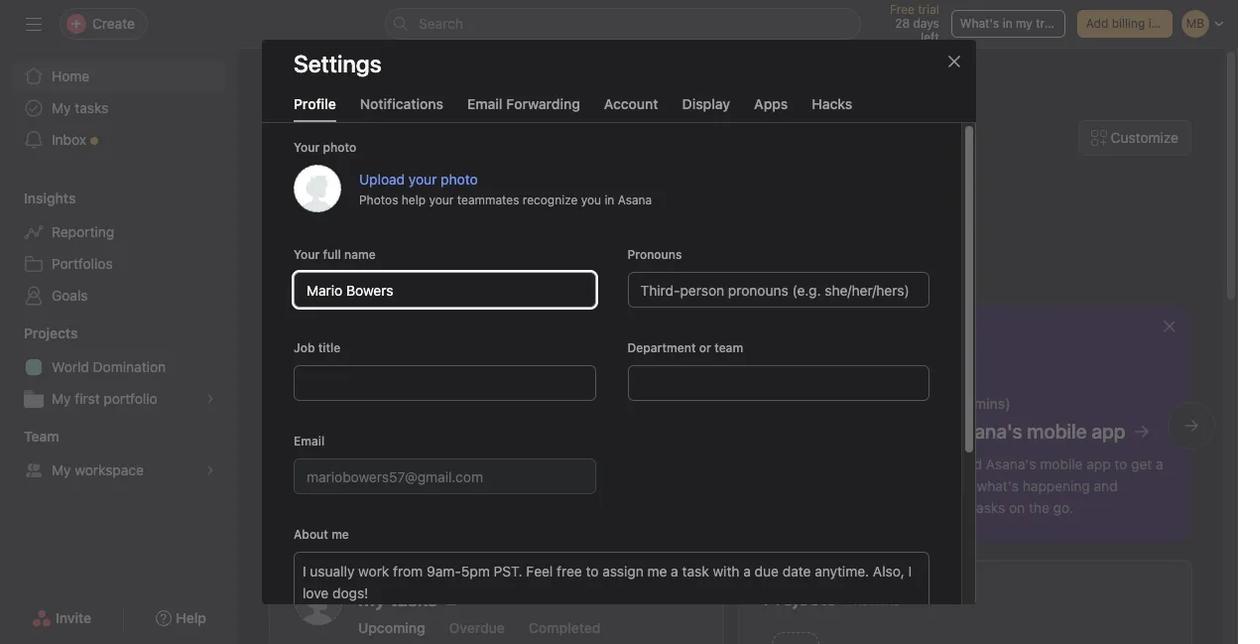 Task type: vqa. For each thing, say whether or not it's contained in the screenshot.
ACCOUNT
yes



Task type: describe. For each thing, give the bounding box(es) containing it.
photos
[[359, 192, 399, 207]]

invite
[[56, 610, 92, 626]]

my
[[1017, 16, 1033, 31]]

teammates
[[457, 192, 520, 207]]

in inside the upload your photo photos help your teammates recognize you in asana
[[605, 192, 615, 207]]

my for my workspace
[[52, 462, 71, 478]]

job
[[294, 341, 315, 355]]

0 vertical spatial your
[[409, 170, 437, 187]]

upcoming button
[[358, 619, 426, 644]]

portfolios
[[52, 255, 113, 272]]

what's
[[961, 16, 1000, 31]]

customize button
[[1079, 120, 1192, 156]]

scroll card carousel right image
[[1184, 418, 1200, 434]]

invite button
[[19, 601, 104, 636]]

trial?
[[1037, 16, 1064, 31]]

about
[[294, 527, 328, 542]]

28
[[896, 16, 910, 31]]

name
[[344, 247, 376, 262]]

projects button
[[0, 324, 78, 343]]

upload your photo photos help your teammates recognize you in asana
[[359, 170, 652, 207]]

pronouns
[[628, 247, 682, 262]]

account button
[[604, 95, 659, 122]]

close image
[[947, 54, 963, 69]]

info
[[1149, 16, 1170, 31]]

email for email
[[294, 434, 325, 449]]

my first portfolio link
[[12, 383, 226, 415]]

afternoon,
[[662, 169, 799, 206]]

trial
[[919, 2, 940, 17]]

full
[[323, 247, 341, 262]]

completed
[[529, 619, 601, 636]]

my tasks link
[[358, 586, 698, 614]]

world domination link
[[12, 351, 226, 383]]

home
[[52, 68, 90, 84]]

department
[[628, 341, 696, 355]]

insights
[[24, 190, 76, 206]]

my for my first portfolio
[[52, 390, 71, 407]]

your for your photo
[[294, 247, 320, 262]]

add profile photo image
[[295, 578, 342, 625]]

my first portfolio
[[52, 390, 158, 407]]

your for settings
[[294, 140, 320, 155]]

my for my tasks
[[52, 99, 71, 116]]

1 vertical spatial your
[[429, 192, 454, 207]]

notifications
[[360, 95, 444, 112]]

free trial 28 days left
[[890, 2, 940, 45]]

forwarding
[[506, 95, 581, 112]]

portfolios link
[[12, 248, 226, 280]]

to
[[326, 263, 344, 286]]

steps
[[270, 263, 322, 286]]

your full name
[[294, 247, 376, 262]]

billing
[[1113, 16, 1146, 31]]

department or team
[[628, 341, 744, 355]]

home link
[[12, 61, 226, 92]]

my tasks
[[52, 99, 109, 116]]

team
[[715, 341, 744, 355]]

goals
[[52, 287, 88, 304]]

first
[[75, 390, 100, 407]]

free
[[890, 2, 915, 17]]

recognize
[[523, 192, 578, 207]]

hacks
[[812, 95, 853, 112]]

your photo
[[294, 140, 357, 155]]

good
[[579, 169, 655, 206]]

my tasks link
[[12, 92, 226, 124]]

add
[[1087, 16, 1109, 31]]

hacks button
[[812, 95, 853, 122]]

world domination
[[52, 358, 166, 375]]

what's in my trial? button
[[952, 10, 1066, 38]]

profile
[[294, 95, 336, 112]]

tasks
[[75, 99, 109, 116]]

completed button
[[529, 619, 601, 644]]

world
[[52, 358, 89, 375]]

display button
[[683, 95, 731, 122]]

what's in my trial?
[[961, 16, 1064, 31]]

settings
[[294, 50, 382, 77]]

search button
[[385, 8, 862, 40]]

add billing info
[[1087, 16, 1170, 31]]

inbox
[[52, 131, 86, 148]]

upcoming
[[358, 619, 426, 636]]



Task type: locate. For each thing, give the bounding box(es) containing it.
overdue
[[449, 619, 505, 636]]

my inside teams element
[[52, 462, 71, 478]]

my down 'team'
[[52, 462, 71, 478]]

email forwarding button
[[468, 95, 581, 122]]

overdue button
[[449, 619, 505, 644]]

my inside global element
[[52, 99, 71, 116]]

email up about on the left of page
[[294, 434, 325, 449]]

account
[[604, 95, 659, 112]]

1 my from the top
[[52, 99, 71, 116]]

notifications button
[[360, 95, 444, 122]]

apps
[[755, 95, 789, 112]]

your
[[294, 140, 320, 155], [294, 247, 320, 262]]

1 horizontal spatial in
[[1003, 16, 1013, 31]]

email inside 'button'
[[468, 95, 503, 112]]

2 my from the top
[[52, 390, 71, 407]]

mario
[[806, 169, 883, 206]]

0 horizontal spatial in
[[605, 192, 615, 207]]

2 your from the top
[[294, 247, 320, 262]]

good afternoon, mario
[[579, 169, 883, 206]]

None text field
[[294, 272, 596, 308], [294, 365, 596, 401], [628, 365, 930, 401], [294, 272, 596, 308], [294, 365, 596, 401], [628, 365, 930, 401]]

help
[[402, 192, 426, 207]]

1 vertical spatial photo
[[441, 170, 478, 187]]

projects inside dropdown button
[[24, 325, 78, 342]]

insights button
[[0, 189, 76, 208]]

3 my from the top
[[52, 462, 71, 478]]

0 horizontal spatial photo
[[323, 140, 357, 155]]

in left "my"
[[1003, 16, 1013, 31]]

in inside 'button'
[[1003, 16, 1013, 31]]

your right help
[[429, 192, 454, 207]]

1 vertical spatial my
[[52, 390, 71, 407]]

your down profile button
[[294, 140, 320, 155]]

apps button
[[755, 95, 789, 122]]

add billing info button
[[1078, 10, 1173, 38]]

1 vertical spatial in
[[605, 192, 615, 207]]

0 vertical spatial your
[[294, 140, 320, 155]]

0 horizontal spatial projects
[[24, 325, 78, 342]]

0 vertical spatial in
[[1003, 16, 1013, 31]]

beginner
[[640, 250, 706, 268]]

steps to get started
[[270, 263, 447, 286]]

hide sidebar image
[[26, 16, 42, 32]]

your
[[409, 170, 437, 187], [429, 192, 454, 207]]

0 vertical spatial my
[[52, 99, 71, 116]]

1 your from the top
[[294, 140, 320, 155]]

1 vertical spatial your
[[294, 247, 320, 262]]

my inside the projects 'element'
[[52, 390, 71, 407]]

upload new photo image
[[294, 165, 342, 212]]

email left forwarding
[[468, 95, 503, 112]]

0 vertical spatial email
[[468, 95, 503, 112]]

domination
[[93, 358, 166, 375]]

you
[[581, 192, 602, 207]]

my workspace link
[[12, 455, 226, 486]]

profile button
[[294, 95, 336, 122]]

projects element
[[0, 316, 238, 419]]

global element
[[0, 49, 238, 168]]

1 vertical spatial projects
[[764, 586, 837, 609]]

your up steps
[[294, 247, 320, 262]]

email for email forwarding
[[468, 95, 503, 112]]

photo up teammates
[[441, 170, 478, 187]]

inbox link
[[12, 124, 226, 156]]

1 horizontal spatial photo
[[441, 170, 478, 187]]

photo
[[323, 140, 357, 155], [441, 170, 478, 187]]

reporting
[[52, 223, 114, 240]]

my left tasks
[[52, 99, 71, 116]]

photo down profile button
[[323, 140, 357, 155]]

asana
[[618, 192, 652, 207]]

search list box
[[385, 8, 862, 40]]

team
[[24, 428, 59, 445]]

portfolio
[[104, 390, 158, 407]]

my left first
[[52, 390, 71, 407]]

insights element
[[0, 181, 238, 316]]

None text field
[[294, 459, 596, 494]]

photo inside the upload your photo photos help your teammates recognize you in asana
[[441, 170, 478, 187]]

0 vertical spatial photo
[[323, 140, 357, 155]]

about me
[[294, 527, 349, 542]]

0 horizontal spatial email
[[294, 434, 325, 449]]

0 vertical spatial projects
[[24, 325, 78, 342]]

me
[[332, 527, 349, 542]]

I usually work from 9am-5pm PST. Feel free to assign me a task with a due date anytime. Also, I love dogs! text field
[[294, 552, 930, 621]]

in right you
[[605, 192, 615, 207]]

get started
[[349, 263, 447, 286]]

1 horizontal spatial projects
[[764, 586, 837, 609]]

2 vertical spatial my
[[52, 462, 71, 478]]

1 vertical spatial email
[[294, 434, 325, 449]]

workspace
[[75, 462, 144, 478]]

email forwarding
[[468, 95, 581, 112]]

left
[[921, 30, 940, 45]]

or
[[700, 341, 712, 355]]

my workspace
[[52, 462, 144, 478]]

1 horizontal spatial email
[[468, 95, 503, 112]]

display
[[683, 95, 731, 112]]

my tasks
[[358, 588, 438, 611]]

upload
[[359, 170, 405, 187]]

your up help
[[409, 170, 437, 187]]

team button
[[0, 427, 59, 447]]

upload your photo button
[[359, 170, 478, 187]]

teams element
[[0, 419, 238, 490]]

search
[[419, 15, 464, 32]]

job title
[[294, 341, 341, 355]]

Third-person pronouns (e.g. she/her/hers) text field
[[628, 272, 930, 308]]

customize
[[1112, 129, 1179, 146]]

title
[[318, 341, 341, 355]]

days
[[914, 16, 940, 31]]

reporting link
[[12, 216, 226, 248]]

my
[[52, 99, 71, 116], [52, 390, 71, 407], [52, 462, 71, 478]]

goals link
[[12, 280, 226, 312]]



